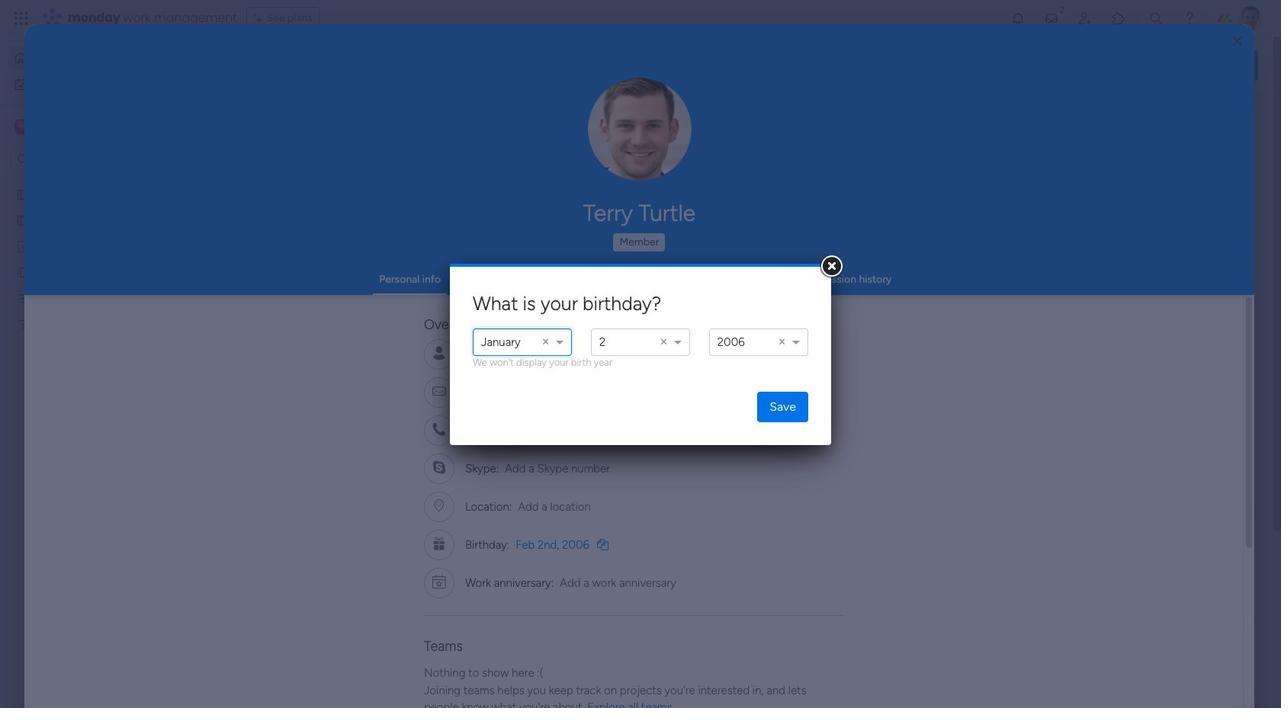 Task type: describe. For each thing, give the bounding box(es) containing it.
see plans image
[[253, 10, 267, 27]]

dapulse x slim image
[[1236, 111, 1254, 129]]

help center element
[[1030, 629, 1259, 690]]

getting started element
[[1030, 556, 1259, 617]]

1 vertical spatial copied! image
[[597, 539, 609, 551]]

invite members image
[[1078, 11, 1093, 26]]

workspace image
[[14, 118, 30, 135]]

0 vertical spatial copied! image
[[567, 348, 579, 360]]

terry turtle image
[[1239, 6, 1263, 31]]

quick search results list box
[[236, 143, 993, 532]]

public board image
[[16, 187, 31, 201]]

workspace image
[[17, 118, 27, 135]]

notifications image
[[1011, 11, 1026, 26]]



Task type: locate. For each thing, give the bounding box(es) containing it.
option
[[0, 180, 195, 183], [481, 336, 521, 349], [600, 336, 606, 349], [718, 336, 745, 349]]

monday marketplace image
[[1112, 11, 1127, 26]]

1 vertical spatial add to favorites image
[[452, 466, 468, 481]]

copied! image
[[567, 348, 579, 360], [597, 539, 609, 551]]

close image
[[1234, 35, 1243, 47]]

public board image up component icon on the top left
[[504, 278, 521, 295]]

None field
[[481, 330, 485, 358]]

public board image
[[16, 213, 31, 227], [16, 265, 31, 279], [255, 278, 272, 295], [504, 278, 521, 295]]

0 horizontal spatial add to favorites image
[[452, 466, 468, 481]]

0 vertical spatial add to favorites image
[[951, 279, 967, 294]]

component image
[[255, 303, 269, 316]]

templates image image
[[1044, 307, 1245, 412]]

update feed image
[[1045, 11, 1060, 26]]

public board image down public dashboard "icon"
[[16, 265, 31, 279]]

1 horizontal spatial copied! image
[[597, 539, 609, 551]]

public board image up component image
[[255, 278, 272, 295]]

search everything image
[[1149, 11, 1164, 26]]

add to favorites image
[[951, 279, 967, 294], [452, 466, 468, 481]]

help image
[[1183, 11, 1198, 26]]

public board image down public board image
[[16, 213, 31, 227]]

2 image
[[1056, 1, 1070, 18]]

component image
[[504, 303, 518, 316]]

0 horizontal spatial copied! image
[[567, 348, 579, 360]]

list box
[[0, 178, 195, 543]]

public dashboard image
[[16, 239, 31, 253]]

1 horizontal spatial add to favorites image
[[951, 279, 967, 294]]

select product image
[[14, 11, 29, 26]]



Task type: vqa. For each thing, say whether or not it's contained in the screenshot.
1st the component icon from the left
yes



